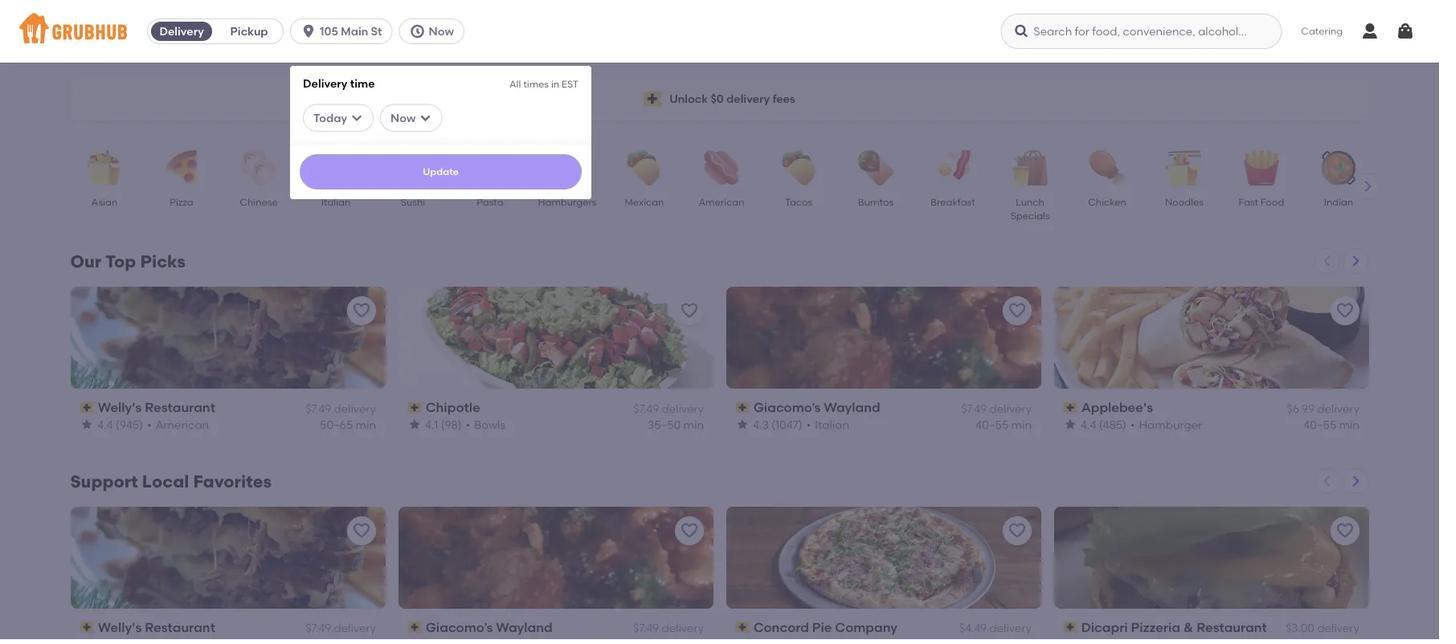 Task type: describe. For each thing, give the bounding box(es) containing it.
$6.99 delivery
[[1287, 402, 1360, 415]]

lunch
[[1016, 196, 1044, 208]]

pasta image
[[462, 150, 518, 186]]

chicken image
[[1079, 150, 1136, 186]]

support local favorites
[[70, 472, 272, 492]]

fees
[[773, 92, 796, 106]]

pizza image
[[153, 150, 209, 186]]

lunch specials
[[1011, 196, 1050, 222]]

pie
[[812, 620, 832, 636]]

star icon image for 4.1 (98)
[[408, 419, 421, 431]]

pizza
[[170, 196, 193, 208]]

update
[[423, 166, 459, 178]]

save this restaurant image for restaurant
[[352, 301, 371, 321]]

delivery button
[[148, 18, 216, 44]]

chicken
[[1088, 196, 1127, 208]]

subscription pass image for 4.4 (945)
[[80, 402, 94, 413]]

4.4 (485)
[[1081, 418, 1127, 432]]

save this restaurant image for pizzeria
[[1336, 522, 1355, 541]]

subscription pass image for 4.1 (98)
[[408, 402, 422, 413]]

lunch specials image
[[1002, 150, 1058, 186]]

40–55 min for applebee's
[[1304, 418, 1360, 432]]

est
[[562, 78, 579, 90]]

favorites
[[193, 472, 272, 492]]

0 horizontal spatial wayland
[[496, 620, 552, 636]]

welly's for support
[[97, 620, 141, 636]]

indian
[[1324, 196, 1354, 208]]

svg image inside the 105 main st button
[[301, 23, 317, 39]]

4.4 (945)
[[97, 418, 143, 432]]

$7.49 for 50–65
[[305, 402, 331, 415]]

min for giacomo's wayland
[[1011, 418, 1032, 432]]

asian
[[91, 196, 117, 208]]

restaurant for picks
[[145, 400, 215, 416]]

star icon image for 4.3 (1047)
[[736, 419, 749, 431]]

chinese
[[239, 196, 277, 208]]

35–50
[[648, 418, 681, 432]]

$7.49 delivery for 40–55
[[961, 402, 1032, 415]]

$7.49 delivery for 35–50
[[633, 402, 704, 415]]

company
[[835, 620, 898, 636]]

bowls
[[474, 418, 505, 432]]

chinese image
[[230, 150, 287, 186]]

• for chipotle
[[466, 418, 470, 432]]

breakfast image
[[925, 150, 981, 186]]

$7.49 for 40–55
[[961, 402, 987, 415]]

welly's restaurant for top
[[97, 400, 215, 416]]

asian image
[[76, 150, 132, 186]]

save this restaurant image for giacomo's wayland
[[680, 522, 699, 541]]

save this restaurant image for concord pie company
[[1008, 522, 1027, 541]]

50–65
[[320, 418, 353, 432]]

in
[[551, 78, 560, 90]]

main
[[341, 25, 368, 38]]

• bowls
[[466, 418, 505, 432]]

$0
[[711, 92, 724, 106]]

save this restaurant image for wayland
[[1008, 301, 1027, 321]]

hamburgers
[[538, 196, 597, 208]]

subscription pass image for dicapri pizzeria & restaurant
[[1064, 622, 1078, 634]]

top
[[105, 252, 136, 272]]

our
[[70, 252, 101, 272]]

concord
[[753, 620, 809, 636]]

specials
[[1011, 210, 1050, 222]]

main navigation navigation
[[0, 0, 1440, 641]]

hamburgers image
[[539, 150, 595, 186]]

applebee's
[[1081, 400, 1153, 416]]

all
[[510, 78, 521, 90]]

delivery for delivery time
[[303, 76, 348, 90]]

dicapri
[[1081, 620, 1128, 636]]

tacos image
[[771, 150, 827, 186]]

tacos
[[785, 196, 812, 208]]

(1047)
[[771, 418, 802, 432]]

(945)
[[115, 418, 143, 432]]

our top picks
[[70, 252, 186, 272]]

caret left icon image for support local favorites
[[1321, 475, 1334, 488]]

0 vertical spatial caret right icon image
[[1362, 180, 1375, 193]]

0 vertical spatial italian
[[321, 196, 350, 208]]

1 horizontal spatial wayland
[[824, 400, 880, 416]]

caret left icon image for our top picks
[[1321, 255, 1334, 268]]

min for welly's restaurant
[[355, 418, 376, 432]]

indian image
[[1311, 150, 1367, 186]]

4.4 for applebee's
[[1081, 418, 1097, 432]]

delivery time
[[303, 76, 375, 90]]

105
[[320, 25, 338, 38]]

105 main st
[[320, 25, 382, 38]]

1 vertical spatial american
[[155, 418, 209, 432]]

food
[[1261, 196, 1285, 208]]

pickup
[[230, 25, 268, 38]]

save this restaurant image for welly's restaurant
[[352, 522, 371, 541]]

dicapri pizzeria & restaurant
[[1081, 620, 1267, 636]]

catering
[[1302, 25, 1343, 37]]

grubhub plus flag logo image
[[644, 91, 663, 107]]

$4.49 delivery
[[959, 622, 1032, 636]]

hamburger
[[1139, 418, 1202, 432]]

(98)
[[441, 418, 462, 432]]

burritos image
[[848, 150, 904, 186]]

sushi
[[401, 196, 425, 208]]

delivery for delivery
[[160, 25, 204, 38]]

times
[[523, 78, 549, 90]]



Task type: locate. For each thing, give the bounding box(es) containing it.
support
[[70, 472, 138, 492]]

• right (945)
[[147, 418, 151, 432]]

caret left icon image
[[1321, 255, 1334, 268], [1321, 475, 1334, 488]]

update button
[[300, 154, 582, 190]]

1 horizontal spatial american
[[699, 196, 744, 208]]

1 4.4 from the left
[[97, 418, 113, 432]]

catering button
[[1291, 13, 1355, 50]]

1 40–55 min from the left
[[976, 418, 1032, 432]]

svg image inside now button
[[410, 23, 426, 39]]

1 horizontal spatial 4.4
[[1081, 418, 1097, 432]]

wayland
[[824, 400, 880, 416], [496, 620, 552, 636]]

•
[[147, 418, 151, 432], [466, 418, 470, 432], [807, 418, 811, 432], [1131, 418, 1135, 432]]

pasta
[[477, 196, 503, 208]]

4.1 (98)
[[425, 418, 462, 432]]

delivery left pickup button
[[160, 25, 204, 38]]

0 horizontal spatial 4.4
[[97, 418, 113, 432]]

4 • from the left
[[1131, 418, 1135, 432]]

1 horizontal spatial italian
[[815, 418, 849, 432]]

2 welly's from the top
[[97, 620, 141, 636]]

star icon image for 4.4 (945)
[[80, 419, 93, 431]]

all times in est
[[510, 78, 579, 90]]

1 vertical spatial welly's restaurant
[[97, 620, 215, 636]]

noodles image
[[1156, 150, 1213, 186]]

min
[[355, 418, 376, 432], [683, 418, 704, 432], [1011, 418, 1032, 432], [1339, 418, 1360, 432]]

subscription pass image
[[80, 402, 94, 413], [408, 402, 422, 413], [736, 402, 750, 413], [1064, 402, 1078, 413], [80, 622, 94, 634], [736, 622, 750, 634]]

1 40–55 from the left
[[976, 418, 1009, 432]]

now up sushi image
[[391, 111, 416, 125]]

svg image
[[1396, 22, 1416, 41], [301, 23, 317, 39], [410, 23, 426, 39], [351, 112, 363, 124]]

2 40–55 min from the left
[[1304, 418, 1360, 432]]

• italian
[[807, 418, 849, 432]]

0 horizontal spatial subscription pass image
[[408, 622, 422, 634]]

pickup button
[[216, 18, 283, 44]]

fast food image
[[1234, 150, 1290, 186]]

4.1
[[425, 418, 438, 432]]

35–50 min
[[648, 418, 704, 432]]

1 • from the left
[[147, 418, 151, 432]]

2 4.4 from the left
[[1081, 418, 1097, 432]]

$7.49 for 35–50
[[633, 402, 659, 415]]

0 horizontal spatial italian
[[321, 196, 350, 208]]

0 horizontal spatial save this restaurant image
[[352, 522, 371, 541]]

2 subscription pass image from the left
[[1064, 622, 1078, 634]]

mexican
[[625, 196, 664, 208]]

pizzeria
[[1131, 620, 1181, 636]]

caret right icon image for our top picks
[[1350, 255, 1363, 268]]

giacomo's wayland
[[753, 400, 880, 416], [425, 620, 552, 636]]

1 horizontal spatial giacomo's
[[753, 400, 821, 416]]

save this restaurant button
[[347, 297, 376, 326], [675, 297, 704, 326], [1003, 297, 1032, 326], [1331, 297, 1360, 326], [347, 517, 376, 546], [675, 517, 704, 546], [1003, 517, 1032, 546], [1331, 517, 1360, 546]]

1 vertical spatial giacomo's wayland
[[425, 620, 552, 636]]

svg image
[[1014, 23, 1030, 39], [419, 112, 432, 124]]

giacomo's
[[753, 400, 821, 416], [425, 620, 493, 636]]

1 horizontal spatial delivery
[[303, 76, 348, 90]]

0 horizontal spatial delivery
[[160, 25, 204, 38]]

american image
[[693, 150, 750, 186]]

fast
[[1239, 196, 1259, 208]]

$3.00 delivery
[[1286, 622, 1360, 636]]

0 vertical spatial caret left icon image
[[1321, 255, 1334, 268]]

caret right icon image
[[1362, 180, 1375, 193], [1350, 255, 1363, 268], [1350, 475, 1363, 488]]

1 vertical spatial welly's
[[97, 620, 141, 636]]

0 horizontal spatial svg image
[[419, 112, 432, 124]]

• for applebee's
[[1131, 418, 1135, 432]]

1 vertical spatial italian
[[815, 418, 849, 432]]

star icon image for 4.4 (485)
[[1064, 419, 1077, 431]]

1 horizontal spatial subscription pass image
[[1064, 622, 1078, 634]]

&
[[1184, 620, 1194, 636]]

3 save this restaurant image from the left
[[1008, 522, 1027, 541]]

0 vertical spatial giacomo's wayland
[[753, 400, 880, 416]]

american right (945)
[[155, 418, 209, 432]]

• hamburger
[[1131, 418, 1202, 432]]

save this restaurant image
[[352, 301, 371, 321], [680, 301, 699, 321], [1008, 301, 1027, 321], [1336, 301, 1355, 321], [1336, 522, 1355, 541]]

1 vertical spatial now
[[391, 111, 416, 125]]

0 vertical spatial wayland
[[824, 400, 880, 416]]

today
[[314, 111, 347, 125]]

caret left icon image down the $6.99 delivery
[[1321, 475, 1334, 488]]

1 vertical spatial wayland
[[496, 620, 552, 636]]

italian down italian image at the left top of the page
[[321, 196, 350, 208]]

0 horizontal spatial 40–55 min
[[976, 418, 1032, 432]]

subscription pass image for 4.4 (485)
[[1064, 402, 1078, 413]]

4.4
[[97, 418, 113, 432], [1081, 418, 1097, 432]]

1 save this restaurant image from the left
[[352, 522, 371, 541]]

0 vertical spatial giacomo's
[[753, 400, 821, 416]]

time
[[350, 76, 375, 90]]

american down the american image
[[699, 196, 744, 208]]

burritos
[[858, 196, 894, 208]]

4.3 (1047)
[[753, 418, 802, 432]]

1 welly's restaurant from the top
[[97, 400, 215, 416]]

(485)
[[1099, 418, 1127, 432]]

50–65 min
[[320, 418, 376, 432]]

1 vertical spatial caret left icon image
[[1321, 475, 1334, 488]]

1 subscription pass image from the left
[[408, 622, 422, 634]]

delivery inside button
[[160, 25, 204, 38]]

40–55 for giacomo's wayland
[[976, 418, 1009, 432]]

0 vertical spatial american
[[699, 196, 744, 208]]

1 horizontal spatial svg image
[[1014, 23, 1030, 39]]

st
[[371, 25, 382, 38]]

now button
[[399, 18, 471, 44]]

1 vertical spatial delivery
[[303, 76, 348, 90]]

now
[[429, 25, 454, 38], [391, 111, 416, 125]]

2 welly's restaurant from the top
[[97, 620, 215, 636]]

2 vertical spatial caret right icon image
[[1350, 475, 1363, 488]]

noodles
[[1165, 196, 1204, 208]]

0 vertical spatial welly's
[[97, 400, 141, 416]]

min for applebee's
[[1339, 418, 1360, 432]]

restaurant for favorites
[[145, 620, 215, 636]]

delivery up today
[[303, 76, 348, 90]]

mexican image
[[616, 150, 672, 186]]

4 min from the left
[[1339, 418, 1360, 432]]

welly's restaurant
[[97, 400, 215, 416], [97, 620, 215, 636]]

1 horizontal spatial save this restaurant image
[[680, 522, 699, 541]]

welly's for our
[[97, 400, 141, 416]]

40–55
[[976, 418, 1009, 432], [1304, 418, 1337, 432]]

welly's restaurant for local
[[97, 620, 215, 636]]

save this restaurant image
[[352, 522, 371, 541], [680, 522, 699, 541], [1008, 522, 1027, 541]]

caret left icon image down indian
[[1321, 255, 1334, 268]]

1 vertical spatial svg image
[[419, 112, 432, 124]]

american
[[699, 196, 744, 208], [155, 418, 209, 432]]

1 vertical spatial giacomo's
[[425, 620, 493, 636]]

2 horizontal spatial save this restaurant image
[[1008, 522, 1027, 541]]

3 min from the left
[[1011, 418, 1032, 432]]

4.4 left (945)
[[97, 418, 113, 432]]

40–55 for applebee's
[[1304, 418, 1337, 432]]

4.3
[[753, 418, 769, 432]]

caret right icon image for support local favorites
[[1350, 475, 1363, 488]]

fast food
[[1239, 196, 1285, 208]]

breakfast
[[931, 196, 975, 208]]

unlock $0 delivery fees
[[670, 92, 796, 106]]

105 main st button
[[290, 18, 399, 44]]

1 horizontal spatial now
[[429, 25, 454, 38]]

0 vertical spatial delivery
[[160, 25, 204, 38]]

chipotle
[[425, 400, 480, 416]]

italian right (1047)
[[815, 418, 849, 432]]

1 horizontal spatial 40–55 min
[[1304, 418, 1360, 432]]

subscription pass image for giacomo's wayland
[[408, 622, 422, 634]]

star icon image
[[80, 419, 93, 431], [408, 419, 421, 431], [736, 419, 749, 431], [1064, 419, 1077, 431], [80, 639, 93, 641]]

1 min from the left
[[355, 418, 376, 432]]

italian image
[[307, 150, 364, 186]]

3 • from the left
[[807, 418, 811, 432]]

$7.49
[[305, 402, 331, 415], [633, 402, 659, 415], [961, 402, 987, 415], [305, 622, 331, 636], [633, 622, 659, 636]]

2 caret left icon image from the top
[[1321, 475, 1334, 488]]

1 caret left icon image from the top
[[1321, 255, 1334, 268]]

0 vertical spatial now
[[429, 25, 454, 38]]

• right (98)
[[466, 418, 470, 432]]

• right (485)
[[1131, 418, 1135, 432]]

2 save this restaurant image from the left
[[680, 522, 699, 541]]

delivery
[[727, 92, 770, 106], [334, 402, 376, 415], [662, 402, 704, 415], [990, 402, 1032, 415], [1318, 402, 1360, 415], [334, 622, 376, 636], [662, 622, 704, 636], [990, 622, 1032, 636], [1318, 622, 1360, 636]]

• for welly's restaurant
[[147, 418, 151, 432]]

0 horizontal spatial 40–55
[[976, 418, 1009, 432]]

0 horizontal spatial now
[[391, 111, 416, 125]]

unlock
[[670, 92, 708, 106]]

1 vertical spatial caret right icon image
[[1350, 255, 1363, 268]]

2 • from the left
[[466, 418, 470, 432]]

italian
[[321, 196, 350, 208], [815, 418, 849, 432]]

$4.49
[[959, 622, 987, 636]]

welly's
[[97, 400, 141, 416], [97, 620, 141, 636]]

$6.99
[[1287, 402, 1315, 415]]

4.4 for welly's restaurant
[[97, 418, 113, 432]]

2 40–55 from the left
[[1304, 418, 1337, 432]]

subscription pass image
[[408, 622, 422, 634], [1064, 622, 1078, 634]]

now right st
[[429, 25, 454, 38]]

• right (1047)
[[807, 418, 811, 432]]

• for giacomo's wayland
[[807, 418, 811, 432]]

0 horizontal spatial giacomo's
[[425, 620, 493, 636]]

1 horizontal spatial giacomo's wayland
[[753, 400, 880, 416]]

picks
[[140, 252, 186, 272]]

4.4 left (485)
[[1081, 418, 1097, 432]]

$7.49 delivery
[[305, 402, 376, 415], [633, 402, 704, 415], [961, 402, 1032, 415], [305, 622, 376, 636], [633, 622, 704, 636]]

2 min from the left
[[683, 418, 704, 432]]

0 vertical spatial svg image
[[1014, 23, 1030, 39]]

0 vertical spatial welly's restaurant
[[97, 400, 215, 416]]

40–55 min for giacomo's wayland
[[976, 418, 1032, 432]]

subscription pass image for 4.3 (1047)
[[736, 402, 750, 413]]

sushi image
[[385, 150, 441, 186]]

local
[[142, 472, 189, 492]]

1 horizontal spatial 40–55
[[1304, 418, 1337, 432]]

0 horizontal spatial american
[[155, 418, 209, 432]]

now inside now button
[[429, 25, 454, 38]]

0 horizontal spatial giacomo's wayland
[[425, 620, 552, 636]]

• american
[[147, 418, 209, 432]]

1 welly's from the top
[[97, 400, 141, 416]]

min for chipotle
[[683, 418, 704, 432]]

$7.49 delivery for 50–65
[[305, 402, 376, 415]]

$3.00
[[1286, 622, 1315, 636]]

concord pie company
[[753, 620, 898, 636]]



Task type: vqa. For each thing, say whether or not it's contained in the screenshot.
Restaurant
yes



